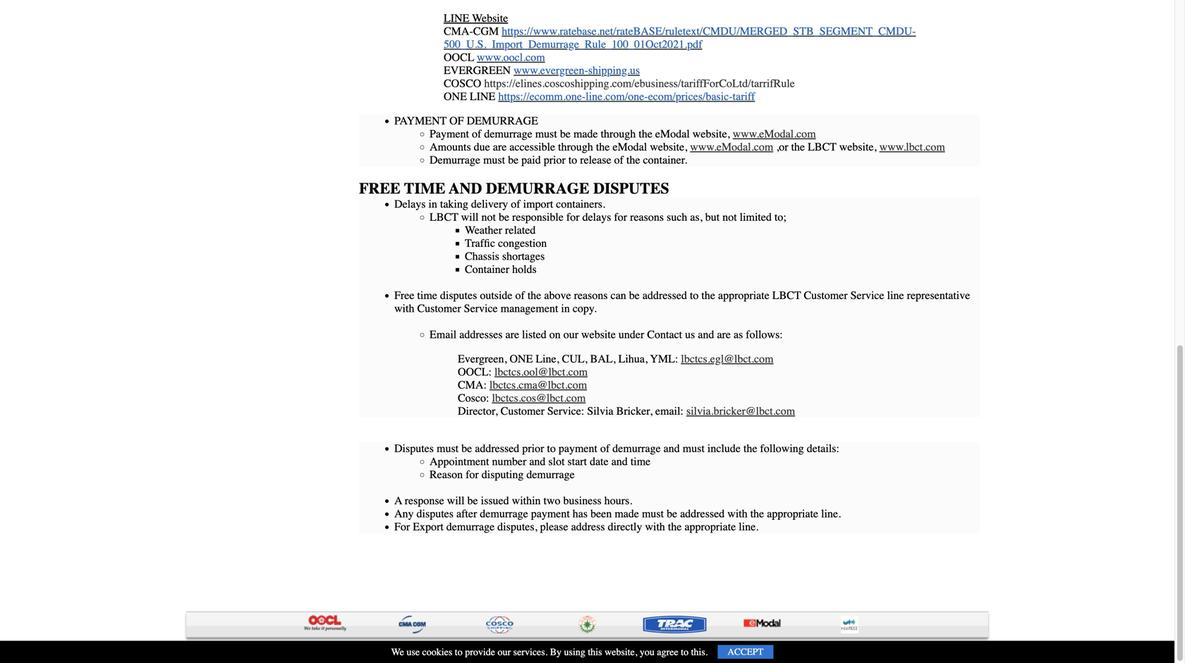 Task type: locate. For each thing, give the bounding box(es) containing it.
through right 'accessible'
[[558, 140, 593, 153]]

appropriate inside free time disputes outside of the above reasons can be addressed to the appropriate lbct customer service line representative with customer service management in copy.
[[718, 289, 770, 302]]

made right the been
[[615, 507, 639, 520]]

and right date
[[611, 455, 628, 468]]

be inside delays in taking delivery of import containers. lbct will not be responsible for delays for reasons such as, but not limited to; weather related traffic congestion chassis shortages container holds
[[499, 211, 509, 224]]

start
[[568, 455, 587, 468]]

2 horizontal spatial for
[[614, 211, 627, 224]]

reasons
[[630, 211, 664, 224], [574, 289, 608, 302]]

0 vertical spatial in
[[429, 198, 437, 211]]

be
[[560, 127, 571, 140], [508, 153, 519, 166], [499, 211, 509, 224], [629, 289, 640, 302], [461, 442, 472, 455], [467, 494, 478, 507], [667, 507, 677, 520]]

payment inside the disputes must be addressed prior to payment of demurrage and must include the following details: appointment number and slot start date and time
[[559, 442, 597, 455]]

www.evergreen-
[[514, 64, 588, 77]]

container
[[465, 263, 509, 276], [298, 645, 337, 656]]

free time disputes outside of the above reasons can be addressed to the appropriate lbct customer service line representative with customer service management in copy.
[[394, 289, 970, 315]]

lbct right ,or
[[808, 140, 837, 153]]

for right reason
[[466, 468, 479, 481]]

0 horizontal spatial time
[[417, 289, 437, 302]]

containers.
[[556, 198, 605, 211]]

addressed inside free time disputes outside of the above reasons can be addressed to the appropriate lbct customer service line representative with customer service management in copy.
[[643, 289, 687, 302]]

container right beach
[[298, 645, 337, 656]]

payment left the has
[[531, 507, 570, 520]]

addressed up reason for disputing demurrage
[[475, 442, 519, 455]]

free
[[359, 180, 400, 198]]

2 vertical spatial lbct
[[772, 289, 801, 302]]

be right can
[[629, 289, 640, 302]]

disputes
[[440, 289, 477, 302], [417, 507, 454, 520]]

line down the evergreen
[[470, 90, 495, 103]]

customer left line
[[804, 289, 848, 302]]

our right on
[[563, 328, 579, 341]]

of inside delays in taking delivery of import containers. lbct will not be responsible for delays for reasons such as, but not limited to; weather related traffic congestion chassis shortages container holds
[[511, 198, 520, 211]]

https://elines.coscoshipping.com/ebusiness/tariffforcoltd/tarrifrule link
[[484, 77, 795, 90]]

accessible
[[510, 140, 555, 153]]

addressed inside the any disputes after demurrage payment has been made must be addressed with the appropriate line. for export demurrage disputes, please address directly with the appropriate line.​
[[680, 507, 725, 520]]

all
[[435, 645, 447, 656]]

0 vertical spatial demurrage
[[467, 114, 538, 127]]

0 vertical spatial time
[[417, 289, 437, 302]]

1 horizontal spatial lbct
[[772, 289, 801, 302]]

for right the delays
[[614, 211, 627, 224]]

not right "but"
[[723, 211, 737, 224]]

0 horizontal spatial not
[[481, 211, 496, 224]]

payment down "service:" at the bottom of page
[[559, 442, 597, 455]]

evergreen
[[444, 64, 511, 77]]

demurrage up responsible
[[486, 180, 589, 198]]

directly
[[608, 520, 642, 533]]

time right free
[[417, 289, 437, 302]]

2 horizontal spatial lbct
[[808, 140, 837, 153]]

for left the delays
[[566, 211, 580, 224]]

in inside free time disputes outside of the above reasons can be addressed to the appropriate lbct customer service line representative with customer service management in copy.
[[561, 302, 570, 315]]

be up reason
[[461, 442, 472, 455]]

1 vertical spatial reasons
[[574, 289, 608, 302]]

to left this.
[[681, 646, 689, 658]]

demurrage right after
[[480, 507, 528, 520]]

1 horizontal spatial for
[[566, 211, 580, 224]]

in left the taking
[[429, 198, 437, 211]]

the
[[639, 127, 652, 140], [596, 140, 610, 153], [791, 140, 805, 153], [626, 153, 640, 166], [528, 289, 541, 302], [702, 289, 715, 302], [744, 442, 757, 455], [750, 507, 764, 520], [668, 520, 682, 533]]

0 horizontal spatial emodal
[[613, 140, 647, 153]]

0 horizontal spatial lbct
[[430, 211, 458, 224]]

container down traffic
[[465, 263, 509, 276]]

demurrage down bricker,
[[613, 442, 661, 455]]

1 vertical spatial our
[[498, 646, 511, 658]]

0 vertical spatial disputes
[[440, 289, 477, 302]]

addressed left the line.​
[[680, 507, 725, 520]]

www.lbct.com
[[879, 140, 945, 153]]

addresses
[[459, 328, 503, 341]]

prior left slot
[[522, 442, 544, 455]]

1 not from the left
[[481, 211, 496, 224]]

0 horizontal spatial one
[[444, 90, 467, 103]]

must left include at the bottom right of page
[[683, 442, 705, 455]]

slot
[[548, 455, 565, 468]]

addressed for made
[[680, 507, 725, 520]]

and
[[449, 180, 482, 198]]

0 vertical spatial prior
[[544, 153, 566, 166]]

made inside payment of demurrage payment of demurrage must be made through the emodal website, www.emodal.com amounts due are accessible through the emodal website, www.emodal.com ,or the lbct website, www.lbct.com demurrage must be paid prior to release of the container.
[[573, 127, 598, 140]]

1 horizontal spatial through
[[601, 127, 636, 140]]

please
[[540, 520, 568, 533]]

appropriate left line.
[[767, 507, 818, 520]]

of left import
[[511, 198, 520, 211]]

traffic
[[465, 237, 495, 250]]

us
[[685, 328, 695, 341]]

cma-
[[444, 25, 473, 38]]

through
[[601, 127, 636, 140], [558, 140, 593, 153]]

website
[[581, 328, 616, 341]]

0 vertical spatial one
[[444, 90, 467, 103]]

release
[[580, 153, 611, 166]]

0 vertical spatial container
[[465, 263, 509, 276]]

appointment
[[430, 455, 489, 468]]

1 vertical spatial disputes
[[417, 507, 454, 520]]

customer down "lbctcs.cma@lbct.com" link
[[501, 405, 545, 418]]

1 horizontal spatial emodal
[[655, 127, 690, 140]]

to up us
[[690, 289, 699, 302]]

customer for lbct
[[804, 289, 848, 302]]

2 vertical spatial addressed
[[680, 507, 725, 520]]

but
[[705, 211, 720, 224]]

appropriate for lbct
[[718, 289, 770, 302]]

with inside free time disputes outside of the above reasons can be addressed to the appropriate lbct customer service line representative with customer service management in copy.
[[394, 302, 414, 315]]

line left cgm
[[444, 12, 469, 25]]

made up release on the top
[[573, 127, 598, 140]]

prior right paid
[[544, 153, 566, 166]]

be inside free time disputes outside of the above reasons can be addressed to the appropriate lbct customer service line representative with customer service management in copy.
[[629, 289, 640, 302]]

time
[[404, 180, 445, 198]]

prior inside payment of demurrage payment of demurrage must be made through the emodal website, www.emodal.com amounts due are accessible through the emodal website, www.emodal.com ,or the lbct website, www.lbct.com demurrage must be paid prior to release of the container.
[[544, 153, 566, 166]]

one up of
[[444, 90, 467, 103]]

https://elines.coscoshipping.com/ebusiness/tariffforcoltd/tarrifrule
[[484, 77, 795, 90]]

www.emodal.com link left ,or
[[690, 140, 773, 153]]

our for provide
[[498, 646, 511, 658]]

container inside delays in taking delivery of import containers. lbct will not be responsible for delays for reasons such as, but not limited to; weather related traffic congestion chassis shortages container holds
[[465, 263, 509, 276]]

time
[[417, 289, 437, 302], [631, 455, 651, 468]]

must up reason
[[437, 442, 459, 455]]

0 vertical spatial addressed
[[643, 289, 687, 302]]

customer up email
[[417, 302, 461, 315]]

demurrage up paid
[[484, 127, 532, 140]]

the inside the disputes must be addressed prior to payment of demurrage and must include the following details: appointment number and slot start date and time
[[744, 442, 757, 455]]

https://ecomm.one-line.com/one-ecom/prices/basic-tariff link
[[498, 90, 755, 103]]

www.emodal.com link down tariff
[[733, 127, 816, 140]]

appropriate
[[718, 289, 770, 302], [767, 507, 818, 520], [685, 520, 736, 533]]

amounts
[[430, 140, 471, 153]]

0 vertical spatial reasons
[[630, 211, 664, 224]]

emodal right release on the top
[[613, 140, 647, 153]]

payment of demurrage payment of demurrage must be made through the emodal website, www.emodal.com amounts due are accessible through the emodal website, www.emodal.com ,or the lbct website, www.lbct.com demurrage must be paid prior to release of the container.
[[394, 114, 945, 166]]

disputes right 'any'
[[417, 507, 454, 520]]

0 horizontal spatial container
[[298, 645, 337, 656]]

ecom/prices/basic-
[[648, 90, 733, 103]]

emodal up container. at the top right of page
[[655, 127, 690, 140]]

1 vertical spatial demurrage
[[486, 180, 589, 198]]

1 horizontal spatial service
[[851, 289, 884, 302]]

customer inside evergreen, one line, cul, bal, lihua, yml: lbctcs.egl@lbct.com oocl: lbctcs.ool@lbct.com cma: lbctcs.cma@lbct.com ​cosco: lbctcs.cos@lbct.com director, customer service: silvia bricker, email: silvia.bricker@lbct.com
[[501, 405, 545, 418]]

time inside free time disputes outside of the above reasons can be addressed to the appropriate lbct customer service line representative with customer service management in copy.
[[417, 289, 437, 302]]

not up traffic
[[481, 211, 496, 224]]

0 vertical spatial made
[[573, 127, 598, 140]]

demurrage up due at the left top of the page
[[467, 114, 538, 127]]

demurrage
[[484, 127, 532, 140], [613, 442, 661, 455], [526, 468, 575, 481], [480, 507, 528, 520], [446, 520, 495, 533]]

time right date
[[631, 455, 651, 468]]

of right outside
[[515, 289, 525, 302]]

1 vertical spatial time
[[631, 455, 651, 468]]

oocl www.oocl.com evergreen www.evergreen-shipping.us cosco https://elines.coscoshipping.com/ebusiness/tariffforcoltd/tarrifrule one line https://ecomm.one-line.com/one-ecom/prices/basic-tariff
[[444, 51, 795, 103]]

service
[[851, 289, 884, 302], [464, 302, 498, 315]]

1 horizontal spatial container
[[465, 263, 509, 276]]

reasons inside delays in taking delivery of import containers. lbct will not be responsible for delays for reasons such as, but not limited to; weather related traffic congestion chassis shortages container holds
[[630, 211, 664, 224]]

taking
[[440, 198, 468, 211]]

0 horizontal spatial customer
[[417, 302, 461, 315]]

lbct down the time
[[430, 211, 458, 224]]

1 vertical spatial in
[[561, 302, 570, 315]]

and right us
[[698, 328, 714, 341]]

to left start
[[547, 442, 556, 455]]

1 horizontal spatial reasons
[[630, 211, 664, 224]]

addressed up contact
[[643, 289, 687, 302]]

1 horizontal spatial one
[[510, 352, 533, 365]]

emodal
[[655, 127, 690, 140], [613, 140, 647, 153]]

of
[[472, 127, 481, 140], [614, 153, 624, 166], [511, 198, 520, 211], [515, 289, 525, 302], [600, 442, 610, 455]]

reasons left can
[[574, 289, 608, 302]]

0 vertical spatial payment
[[559, 442, 597, 455]]

appropriate up as
[[718, 289, 770, 302]]

of for must
[[472, 127, 481, 140]]

can
[[611, 289, 626, 302]]

must right hours.
[[642, 507, 664, 520]]

of inside free time disputes outside of the above reasons can be addressed to the appropriate lbct customer service line representative with customer service management in copy.
[[515, 289, 525, 302]]

lbctcs.cos@lbct.com link
[[492, 392, 586, 405]]

to inside free time disputes outside of the above reasons can be addressed to the appropriate lbct customer service line representative with customer service management in copy.
[[690, 289, 699, 302]]

www.evergreen-shipping.us link
[[514, 64, 640, 77]]

cosco
[[444, 77, 481, 90]]

a
[[394, 494, 402, 507]]

long
[[248, 645, 269, 656]]

our
[[563, 328, 579, 341], [498, 646, 511, 658]]

will inside delays in taking delivery of import containers. lbct will not be responsible for delays for reasons such as, but not limited to; weather related traffic congestion chassis shortages container holds
[[461, 211, 479, 224]]

delays
[[394, 198, 426, 211]]

1 horizontal spatial in
[[561, 302, 570, 315]]

0 horizontal spatial made
[[573, 127, 598, 140]]

1 vertical spatial lbct
[[430, 211, 458, 224]]

in left copy.
[[561, 302, 570, 315]]

1 horizontal spatial time
[[631, 455, 651, 468]]

oocl:
[[458, 365, 492, 378]]

0 vertical spatial our
[[563, 328, 579, 341]]

for
[[394, 520, 410, 533]]

©
[[186, 645, 194, 656]]

through up release on the top
[[601, 127, 636, 140]]

limited
[[740, 211, 772, 224]]

payment inside the any disputes after demurrage payment has been made must be addressed with the appropriate line. for export demurrage disputes, please address directly with the appropriate line.​
[[531, 507, 570, 520]]

0 horizontal spatial our
[[498, 646, 511, 658]]

use
[[407, 646, 420, 658]]

of right of
[[472, 127, 481, 140]]

1 horizontal spatial our
[[563, 328, 579, 341]]

0 vertical spatial lbct
[[808, 140, 837, 153]]

2 horizontal spatial customer
[[804, 289, 848, 302]]

response
[[405, 494, 444, 507]]

www.emodal.com link for amounts due are accessible through the emodal website,
[[690, 140, 773, 153]]

1 horizontal spatial not
[[723, 211, 737, 224]]

be inside the any disputes after demurrage payment has been made must be addressed with the appropriate line. for export demurrage disputes, please address directly with the appropriate line.​
[[667, 507, 677, 520]]

1 vertical spatial payment
[[531, 507, 570, 520]]

lbct up follows: on the right
[[772, 289, 801, 302]]

one
[[444, 90, 467, 103], [510, 352, 533, 365]]

1 vertical spatial line
[[470, 90, 495, 103]]

reasons left such
[[630, 211, 664, 224]]

lbctcs.egl@lbct.com
[[681, 352, 774, 365]]

to inside payment of demurrage payment of demurrage must be made through the emodal website, www.emodal.com amounts due are accessible through the emodal website, www.emodal.com ,or the lbct website, www.lbct.com demurrage must be paid prior to release of the container.
[[568, 153, 577, 166]]

import
[[523, 198, 553, 211]]

disputes inside the any disputes after demurrage payment has been made must be addressed with the appropriate line. for export demurrage disputes, please address directly with the appropriate line.​
[[417, 507, 454, 520]]

related
[[505, 224, 536, 237]]

0 horizontal spatial in
[[429, 198, 437, 211]]

beach
[[271, 645, 296, 656]]

are right due at the left top of the page
[[493, 140, 507, 153]]

be down free time and demurrage disputes on the top of page
[[499, 211, 509, 224]]

and left slot
[[529, 455, 546, 468]]

we
[[391, 646, 404, 658]]

of right start
[[600, 442, 610, 455]]

1 vertical spatial made
[[615, 507, 639, 520]]

to left release on the top
[[568, 153, 577, 166]]

2 horizontal spatial with
[[728, 507, 748, 520]]

hours.
[[604, 494, 632, 507]]

one left line,
[[510, 352, 533, 365]]

made
[[573, 127, 598, 140], [615, 507, 639, 520]]

will up traffic
[[461, 211, 479, 224]]

for
[[566, 211, 580, 224], [614, 211, 627, 224], [466, 468, 479, 481]]

reason for disputing demurrage
[[430, 468, 575, 481]]

email addresses are listed on our website under contact us and are as follows:
[[430, 328, 783, 341]]

1 horizontal spatial made
[[615, 507, 639, 520]]

appropriate left the line.​
[[685, 520, 736, 533]]

addressed for reasons
[[643, 289, 687, 302]]

0 horizontal spatial reasons
[[574, 289, 608, 302]]

1 vertical spatial one
[[510, 352, 533, 365]]

business
[[563, 494, 602, 507]]

service left line
[[851, 289, 884, 302]]

must inside the any disputes after demurrage payment has been made must be addressed with the appropriate line. for export demurrage disputes, please address directly with the appropriate line.​
[[642, 507, 664, 520]]

our right provide
[[498, 646, 511, 658]]

1 vertical spatial addressed
[[475, 442, 519, 455]]

0 vertical spatial will
[[461, 211, 479, 224]]

service up addresses
[[464, 302, 498, 315]]

oocl
[[444, 51, 474, 64]]

lbct inside free time disputes outside of the above reasons can be addressed to the appropriate lbct customer service line representative with customer service management in copy.
[[772, 289, 801, 302]]

1 horizontal spatial customer
[[501, 405, 545, 418]]

0 horizontal spatial with
[[394, 302, 414, 315]]

disputes left outside
[[440, 289, 477, 302]]

will down reason
[[447, 494, 465, 507]]

be right 'directly'
[[667, 507, 677, 520]]

1 vertical spatial prior
[[522, 442, 544, 455]]

issued
[[481, 494, 509, 507]]

cma-cgm
[[444, 25, 502, 38]]



Task type: describe. For each thing, give the bounding box(es) containing it.
prior inside the disputes must be addressed prior to payment of demurrage and must include the following details: appointment number and slot start date and time
[[522, 442, 544, 455]]

be left "issued"
[[467, 494, 478, 507]]

1 horizontal spatial with
[[645, 520, 665, 533]]

provide
[[465, 646, 495, 658]]

www.emodal.com left ,or
[[690, 140, 773, 153]]

evergreen,
[[458, 352, 507, 365]]

be right 'accessible'
[[560, 127, 571, 140]]

within
[[512, 494, 541, 507]]

director,
[[458, 405, 498, 418]]

service:
[[547, 405, 584, 418]]

number
[[492, 455, 526, 468]]

lbctcs.cma@lbct.com link
[[490, 378, 587, 392]]

export
[[413, 520, 444, 533]]

​cosco:
[[458, 392, 489, 405]]

due
[[474, 140, 490, 153]]

lbctcs.cos@lbct.com
[[492, 392, 586, 405]]

terminal
[[340, 645, 375, 656]]

1 vertical spatial container
[[298, 645, 337, 656]]

time inside the disputes must be addressed prior to payment of demurrage and must include the following details: appointment number and slot start date and time
[[631, 455, 651, 468]]

cul,
[[562, 352, 587, 365]]

listed
[[522, 328, 547, 341]]

lbctcs.egl@lbct.com link
[[681, 352, 774, 365]]

silvia
[[587, 405, 613, 418]]

demurrage up the two
[[526, 468, 575, 481]]

appropriate for line.
[[767, 507, 818, 520]]

holds
[[512, 263, 537, 276]]

accept
[[728, 647, 764, 657]]

line
[[887, 289, 904, 302]]

and down email:
[[664, 442, 680, 455]]

cma:
[[458, 378, 487, 392]]

rights
[[450, 645, 476, 656]]

500_u.s._import_demurrage_rule_100_01oct2021.pdf
[[444, 38, 702, 51]]

,or
[[776, 140, 788, 153]]

email
[[430, 328, 457, 341]]

to right all
[[455, 646, 463, 658]]

© 2023 lbct, long beach container terminal (lbct llc.) all rights reserved.
[[186, 645, 517, 656]]

are left listed
[[505, 328, 519, 341]]

2023
[[196, 645, 216, 656]]

disputes,
[[497, 520, 537, 533]]

congestion
[[498, 237, 547, 250]]

lbctcs.ool@lbct.com link
[[495, 365, 588, 378]]

1 vertical spatial will
[[447, 494, 465, 507]]

customer for director,
[[501, 405, 545, 418]]

line.com/one-
[[586, 90, 648, 103]]

weather
[[465, 224, 502, 237]]

lbct,
[[218, 645, 245, 656]]

include
[[708, 442, 741, 455]]

0 horizontal spatial service
[[464, 302, 498, 315]]

demurrage inside payment of demurrage payment of demurrage must be made through the emodal website, www.emodal.com amounts due are accessible through the emodal website, www.emodal.com ,or the lbct website, www.lbct.com demurrage must be paid prior to release of the container.
[[484, 127, 532, 140]]

are inside payment of demurrage payment of demurrage must be made through the emodal website, www.emodal.com amounts due are accessible through the emodal website, www.emodal.com ,or the lbct website, www.lbct.com demurrage must be paid prior to release of the container.
[[493, 140, 507, 153]]

be left paid
[[508, 153, 519, 166]]

of inside the disputes must be addressed prior to payment of demurrage and must include the following details: appointment number and slot start date and time
[[600, 442, 610, 455]]

we use cookies to provide our services. by using this website, you agree to this.
[[391, 646, 708, 658]]

www.emodal.com link for payment of demurrage must be made through the emodal website,
[[733, 127, 816, 140]]

addressed inside the disputes must be addressed prior to payment of demurrage and must include the following details: appointment number and slot start date and time
[[475, 442, 519, 455]]

of for containers.
[[511, 198, 520, 211]]

agree
[[657, 646, 678, 658]]

our for on
[[563, 328, 579, 341]]

www.lbct.com link
[[879, 140, 945, 153]]

delivery
[[471, 198, 508, 211]]

be inside the disputes must be addressed prior to payment of demurrage and must include the following details: appointment number and slot start date and time
[[461, 442, 472, 455]]

line.
[[821, 507, 841, 520]]

must up paid
[[535, 127, 557, 140]]

0 horizontal spatial for
[[466, 468, 479, 481]]

lbct inside delays in taking delivery of import containers. lbct will not be responsible for delays for reasons such as, but not limited to; weather related traffic congestion chassis shortages container holds
[[430, 211, 458, 224]]

such
[[667, 211, 687, 224]]

this
[[588, 646, 602, 658]]

demurrage down "issued"
[[446, 520, 495, 533]]

www.oocl.com link
[[477, 51, 545, 64]]

disputes
[[593, 180, 669, 198]]

disputes inside free time disputes outside of the above reasons can be addressed to the appropriate lbct customer service line representative with customer service management in copy.
[[440, 289, 477, 302]]

https://ecomm.one-
[[498, 90, 586, 103]]

date
[[590, 455, 609, 468]]

0 horizontal spatial through
[[558, 140, 593, 153]]

lbct inside payment of demurrage payment of demurrage must be made through the emodal website, www.emodal.com amounts due are accessible through the emodal website, www.emodal.com ,or the lbct website, www.lbct.com demurrage must be paid prior to release of the container.
[[808, 140, 837, 153]]

llc.)
[[408, 645, 433, 656]]

above
[[544, 289, 571, 302]]

lbctcs.ool@lbct.com
[[495, 365, 588, 378]]

representative
[[907, 289, 970, 302]]

of for above
[[515, 289, 525, 302]]

after
[[456, 507, 477, 520]]

0 vertical spatial line
[[444, 12, 469, 25]]

line,
[[536, 352, 559, 365]]

evergreen, one line, cul, bal, lihua, yml: lbctcs.egl@lbct.com oocl: lbctcs.ool@lbct.com cma: lbctcs.cma@lbct.com ​cosco: lbctcs.cos@lbct.com director, customer service: silvia bricker, email: silvia.bricker@lbct.com
[[458, 352, 795, 418]]

one inside evergreen, one line, cul, bal, lihua, yml: lbctcs.egl@lbct.com oocl: lbctcs.ool@lbct.com cma: lbctcs.cma@lbct.com ​cosco: lbctcs.cos@lbct.com director, customer service: silvia bricker, email: silvia.bricker@lbct.com
[[510, 352, 533, 365]]

container.
[[643, 153, 687, 166]]

silvia.bricker@lbct.com link
[[686, 405, 795, 418]]

https://www.ratebase.net/ratebase/ruletext/cmdu/merged_stb_segment_cmdu-
[[502, 25, 916, 38]]

been
[[591, 507, 612, 520]]

under
[[619, 328, 644, 341]]

of
[[449, 114, 464, 127]]

demurrage inside the disputes must be addressed prior to payment of demurrage and must include the following details: appointment number and slot start date and time
[[613, 442, 661, 455]]

reasons inside free time disputes outside of the above reasons can be addressed to the appropriate lbct customer service line representative with customer service management in copy.
[[574, 289, 608, 302]]

a response will be issued within two business hours.
[[394, 494, 632, 507]]

silvia.bricker@lbct.com
[[686, 405, 795, 418]]

bal,
[[590, 352, 616, 365]]

chassis
[[465, 250, 499, 263]]

payment
[[394, 114, 447, 127]]

delays
[[582, 211, 611, 224]]

made inside the any disputes after demurrage payment has been made must be addressed with the appropriate line. for export demurrage disputes, please address directly with the appropriate line.​
[[615, 507, 639, 520]]

to inside the disputes must be addressed prior to payment of demurrage and must include the following details: appointment number and slot start date and time
[[547, 442, 556, 455]]

of right release on the top
[[614, 153, 624, 166]]

line inside oocl www.oocl.com evergreen www.evergreen-shipping.us cosco https://elines.coscoshipping.com/ebusiness/tariffforcoltd/tarrifrule one line https://ecomm.one-line.com/one-ecom/prices/basic-tariff
[[470, 90, 495, 103]]

lbctcs.cma@lbct.com
[[490, 378, 587, 392]]

address
[[571, 520, 605, 533]]

paid
[[521, 153, 541, 166]]

in inside delays in taking delivery of import containers. lbct will not be responsible for delays for reasons such as, but not limited to; weather related traffic congestion chassis shortages container holds
[[429, 198, 437, 211]]

demurrage inside payment of demurrage payment of demurrage must be made through the emodal website, www.emodal.com amounts due are accessible through the emodal website, www.emodal.com ,or the lbct website, www.lbct.com demurrage must be paid prior to release of the container.
[[467, 114, 538, 127]]

must up free time and demurrage disputes on the top of page
[[483, 153, 505, 166]]

accept button
[[718, 645, 773, 659]]

services.
[[513, 646, 548, 658]]

outside
[[480, 289, 513, 302]]

are left as
[[717, 328, 731, 341]]

cookies
[[422, 646, 452, 658]]

line website
[[444, 12, 508, 25]]

one inside oocl www.oocl.com evergreen www.evergreen-shipping.us cosco https://elines.coscoshipping.com/ebusiness/tariffforcoltd/tarrifrule one line https://ecomm.one-line.com/one-ecom/prices/basic-tariff
[[444, 90, 467, 103]]

www.emodal.com down tariff
[[733, 127, 816, 140]]

2 not from the left
[[723, 211, 737, 224]]

details:
[[807, 442, 839, 455]]

you
[[640, 646, 655, 658]]

www.oocl.com
[[477, 51, 545, 64]]



Task type: vqa. For each thing, say whether or not it's contained in the screenshot.
top prior
yes



